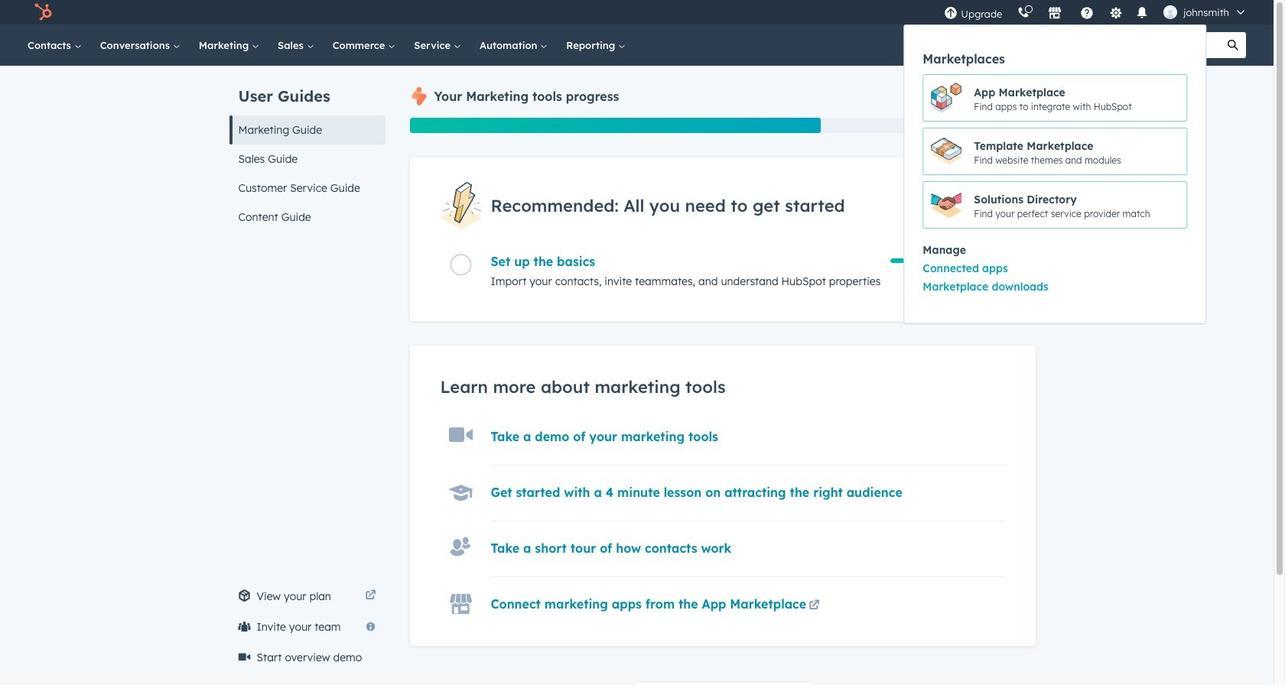 Task type: vqa. For each thing, say whether or not it's contained in the screenshot.
bottom group
yes



Task type: describe. For each thing, give the bounding box(es) containing it.
2 group from the top
[[905, 259, 1206, 296]]

2 menu from the top
[[904, 24, 1207, 325]]

link opens in a new window image
[[365, 588, 376, 606]]

1 group from the top
[[905, 74, 1206, 229]]

marketplaces image
[[1049, 7, 1063, 21]]

john smith image
[[1164, 5, 1178, 19]]

Search HubSpot search field
[[1048, 32, 1221, 58]]

user guides element
[[229, 66, 385, 232]]

1 menu from the top
[[904, 0, 1256, 325]]



Task type: locate. For each thing, give the bounding box(es) containing it.
menu
[[904, 0, 1256, 325], [904, 24, 1207, 325]]

link opens in a new window image
[[365, 591, 376, 602], [809, 598, 820, 616], [809, 601, 820, 612]]

[object object] complete progress bar
[[890, 259, 926, 263]]

menu item
[[904, 0, 1207, 325], [905, 259, 1206, 278], [905, 278, 1206, 296]]

group
[[905, 74, 1206, 229], [905, 259, 1206, 296]]

progress bar
[[410, 118, 821, 133]]

1 vertical spatial group
[[905, 259, 1206, 296]]

0 vertical spatial group
[[905, 74, 1206, 229]]



